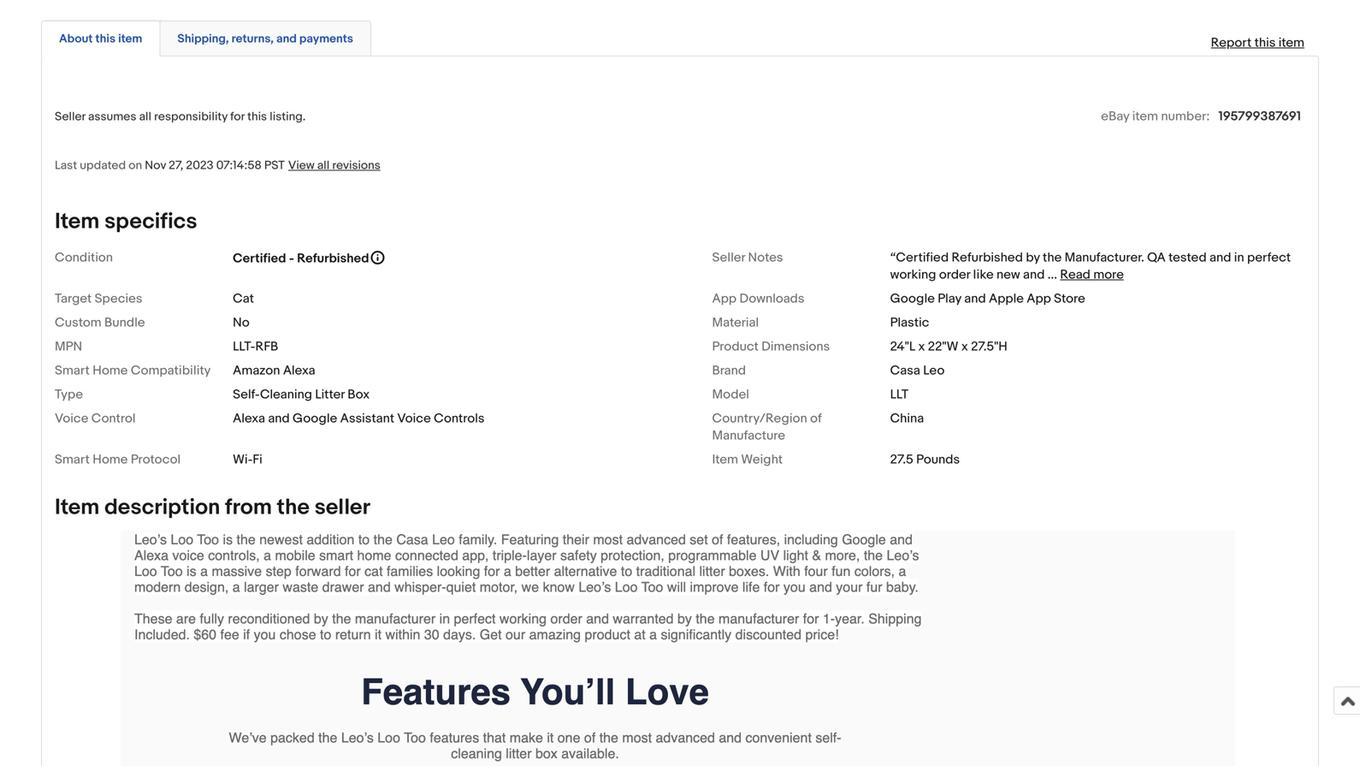 Task type: describe. For each thing, give the bounding box(es) containing it.
leo
[[924, 363, 945, 378]]

control
[[91, 411, 136, 426]]

...
[[1048, 267, 1058, 283]]

play
[[938, 291, 962, 306]]

about this item button
[[59, 31, 142, 47]]

this for report
[[1255, 35, 1277, 50]]

revisions
[[332, 158, 381, 173]]

material
[[713, 315, 759, 330]]

the for from
[[277, 494, 310, 521]]

report this item link
[[1203, 26, 1314, 59]]

updated
[[80, 158, 126, 173]]

manufacturer.
[[1065, 250, 1145, 265]]

seller for seller notes
[[713, 250, 746, 265]]

target
[[55, 291, 92, 306]]

"certified refurbished by the manufacturer.  qa tested and in perfect working order like new and ...
[[891, 250, 1292, 283]]

downloads
[[740, 291, 805, 306]]

report
[[1212, 35, 1252, 50]]

on
[[129, 158, 142, 173]]

ebay
[[1102, 109, 1130, 124]]

by
[[1027, 250, 1041, 265]]

item for about this item
[[118, 32, 142, 46]]

view
[[288, 158, 315, 173]]

1 horizontal spatial alexa
[[283, 363, 316, 378]]

order
[[940, 267, 971, 283]]

smart for smart home protocol
[[55, 452, 90, 467]]

litter
[[315, 387, 345, 402]]

wi-
[[233, 452, 253, 467]]

0 horizontal spatial refurbished
[[297, 251, 369, 266]]

the for by
[[1043, 250, 1062, 265]]

last updated on nov 27, 2023 07:14:58 pst view all revisions
[[55, 158, 381, 173]]

for
[[230, 109, 245, 124]]

brand
[[713, 363, 746, 378]]

shipping, returns, and payments
[[178, 32, 353, 46]]

store
[[1055, 291, 1086, 306]]

new
[[997, 267, 1021, 283]]

27.5
[[891, 452, 914, 467]]

no
[[233, 315, 250, 330]]

llt
[[891, 387, 909, 402]]

of
[[811, 411, 822, 426]]

country/region
[[713, 411, 808, 426]]

0 horizontal spatial alexa
[[233, 411, 265, 426]]

item for report this item
[[1279, 35, 1305, 50]]

more
[[1094, 267, 1125, 283]]

07:14:58
[[216, 158, 262, 173]]

1 vertical spatial google
[[293, 411, 338, 426]]

amazon
[[233, 363, 280, 378]]

wi-fi
[[233, 452, 263, 467]]

returns,
[[232, 32, 274, 46]]

llt-
[[233, 339, 256, 354]]

seller
[[315, 494, 371, 521]]

dimensions
[[762, 339, 830, 354]]

casa leo
[[891, 363, 945, 378]]

number:
[[1162, 109, 1211, 124]]

2 x from the left
[[962, 339, 969, 354]]

google play and apple app store
[[891, 291, 1086, 306]]

pounds
[[917, 452, 960, 467]]

read
[[1061, 267, 1091, 283]]

0 vertical spatial google
[[891, 291, 935, 306]]

mpn
[[55, 339, 82, 354]]

description
[[105, 494, 220, 521]]

-
[[289, 251, 294, 266]]

1 app from the left
[[713, 291, 737, 306]]

item for item weight
[[713, 452, 739, 467]]

0 vertical spatial all
[[139, 109, 151, 124]]

weight
[[742, 452, 783, 467]]

seller notes
[[713, 250, 784, 265]]

and down the like
[[965, 291, 987, 306]]

in
[[1235, 250, 1245, 265]]

24"l x 22"w x 27.5"h
[[891, 339, 1008, 354]]

view all revisions link
[[285, 157, 381, 173]]

assistant
[[340, 411, 395, 426]]

and down by
[[1024, 267, 1045, 283]]

cat
[[233, 291, 254, 306]]

self-cleaning litter box
[[233, 387, 370, 402]]

working
[[891, 267, 937, 283]]

read more button
[[1061, 267, 1125, 283]]

refurbished inside '"certified refurbished by the manufacturer.  qa tested and in perfect working order like new and ...'
[[952, 250, 1024, 265]]

2023
[[186, 158, 214, 173]]

bundle
[[104, 315, 145, 330]]

like
[[974, 267, 994, 283]]

controls
[[434, 411, 485, 426]]

app downloads
[[713, 291, 805, 306]]

certified - refurbished
[[233, 251, 369, 266]]

ebay item number: 195799387691
[[1102, 109, 1302, 124]]

notes
[[749, 250, 784, 265]]

item specifics
[[55, 208, 197, 235]]

and down the cleaning
[[268, 411, 290, 426]]

smart home protocol
[[55, 452, 181, 467]]



Task type: locate. For each thing, give the bounding box(es) containing it.
refurbished right -
[[297, 251, 369, 266]]

and left the in
[[1210, 250, 1232, 265]]

voice left controls
[[397, 411, 431, 426]]

x right 22"w
[[962, 339, 969, 354]]

0 horizontal spatial x
[[919, 339, 926, 354]]

1 horizontal spatial refurbished
[[952, 250, 1024, 265]]

1 horizontal spatial this
[[247, 109, 267, 124]]

this right report
[[1255, 35, 1277, 50]]

195799387691
[[1219, 109, 1302, 124]]

amazon alexa
[[233, 363, 316, 378]]

alexa up self-cleaning litter box
[[283, 363, 316, 378]]

1 vertical spatial smart
[[55, 452, 90, 467]]

item for item specifics
[[55, 208, 100, 235]]

responsibility
[[154, 109, 228, 124]]

qa
[[1148, 250, 1166, 265]]

google down working
[[891, 291, 935, 306]]

1 horizontal spatial x
[[962, 339, 969, 354]]

country/region of manufacture
[[713, 411, 822, 443]]

all right 'assumes'
[[139, 109, 151, 124]]

box
[[348, 387, 370, 402]]

1 home from the top
[[93, 363, 128, 378]]

0 horizontal spatial seller
[[55, 109, 85, 124]]

model
[[713, 387, 750, 402]]

item inside about this item button
[[118, 32, 142, 46]]

x
[[919, 339, 926, 354], [962, 339, 969, 354]]

perfect
[[1248, 250, 1292, 265]]

cleaning
[[260, 387, 312, 402]]

0 horizontal spatial all
[[139, 109, 151, 124]]

1 vertical spatial home
[[93, 452, 128, 467]]

protocol
[[131, 452, 181, 467]]

0 horizontal spatial app
[[713, 291, 737, 306]]

apple
[[989, 291, 1024, 306]]

home down the control
[[93, 452, 128, 467]]

0 horizontal spatial google
[[293, 411, 338, 426]]

about
[[59, 32, 93, 46]]

report this item
[[1212, 35, 1305, 50]]

1 vertical spatial all
[[317, 158, 330, 173]]

smart up type
[[55, 363, 90, 378]]

seller left 'assumes'
[[55, 109, 85, 124]]

all
[[139, 109, 151, 124], [317, 158, 330, 173]]

seller left notes
[[713, 250, 746, 265]]

this right for
[[247, 109, 267, 124]]

read more
[[1061, 267, 1125, 283]]

alexa and google assistant voice controls
[[233, 411, 485, 426]]

1 horizontal spatial item
[[1133, 109, 1159, 124]]

condition
[[55, 250, 113, 265]]

payments
[[300, 32, 353, 46]]

pst
[[264, 158, 285, 173]]

24"l
[[891, 339, 916, 354]]

0 vertical spatial smart
[[55, 363, 90, 378]]

1 smart from the top
[[55, 363, 90, 378]]

item up condition on the top of page
[[55, 208, 100, 235]]

item down smart home protocol
[[55, 494, 100, 521]]

app up 'material' in the right top of the page
[[713, 291, 737, 306]]

this
[[95, 32, 116, 46], [1255, 35, 1277, 50], [247, 109, 267, 124]]

1 horizontal spatial google
[[891, 291, 935, 306]]

home for compatibility
[[93, 363, 128, 378]]

species
[[95, 291, 142, 306]]

0 vertical spatial alexa
[[283, 363, 316, 378]]

this right the about
[[95, 32, 116, 46]]

0 horizontal spatial this
[[95, 32, 116, 46]]

shipping, returns, and payments button
[[178, 31, 353, 47]]

voice
[[55, 411, 89, 426], [397, 411, 431, 426]]

voice control
[[55, 411, 136, 426]]

tab list
[[41, 17, 1320, 56]]

1 vertical spatial alexa
[[233, 411, 265, 426]]

1 vertical spatial item
[[713, 452, 739, 467]]

1 vertical spatial the
[[277, 494, 310, 521]]

all right view
[[317, 158, 330, 173]]

from
[[225, 494, 272, 521]]

2 horizontal spatial this
[[1255, 35, 1277, 50]]

1 horizontal spatial seller
[[713, 250, 746, 265]]

0 vertical spatial item
[[55, 208, 100, 235]]

1 vertical spatial seller
[[713, 250, 746, 265]]

this inside button
[[95, 32, 116, 46]]

and right returns,
[[276, 32, 297, 46]]

plastic
[[891, 315, 930, 330]]

home for protocol
[[93, 452, 128, 467]]

product
[[713, 339, 759, 354]]

home
[[93, 363, 128, 378], [93, 452, 128, 467]]

the
[[1043, 250, 1062, 265], [277, 494, 310, 521]]

item
[[118, 32, 142, 46], [1279, 35, 1305, 50], [1133, 109, 1159, 124]]

item for item description from the seller
[[55, 494, 100, 521]]

refurbished
[[952, 250, 1024, 265], [297, 251, 369, 266]]

seller for seller assumes all responsibility for this listing.
[[55, 109, 85, 124]]

item weight
[[713, 452, 783, 467]]

2 vertical spatial item
[[55, 494, 100, 521]]

custom bundle
[[55, 315, 145, 330]]

0 horizontal spatial item
[[118, 32, 142, 46]]

seller assumes all responsibility for this listing.
[[55, 109, 306, 124]]

custom
[[55, 315, 102, 330]]

item right 'ebay'
[[1133, 109, 1159, 124]]

casa
[[891, 363, 921, 378]]

0 horizontal spatial the
[[277, 494, 310, 521]]

about this item
[[59, 32, 142, 46]]

1 voice from the left
[[55, 411, 89, 426]]

"certified
[[891, 250, 949, 265]]

specifics
[[105, 208, 197, 235]]

2 app from the left
[[1027, 291, 1052, 306]]

refurbished up the like
[[952, 250, 1024, 265]]

22"w
[[928, 339, 959, 354]]

smart for smart home compatibility
[[55, 363, 90, 378]]

item
[[55, 208, 100, 235], [713, 452, 739, 467], [55, 494, 100, 521]]

item description from the seller
[[55, 494, 371, 521]]

item right report
[[1279, 35, 1305, 50]]

1 horizontal spatial all
[[317, 158, 330, 173]]

and
[[276, 32, 297, 46], [1210, 250, 1232, 265], [1024, 267, 1045, 283], [965, 291, 987, 306], [268, 411, 290, 426]]

smart down voice control
[[55, 452, 90, 467]]

this for about
[[95, 32, 116, 46]]

2 smart from the top
[[55, 452, 90, 467]]

voice down type
[[55, 411, 89, 426]]

0 vertical spatial home
[[93, 363, 128, 378]]

google
[[891, 291, 935, 306], [293, 411, 338, 426]]

google down self-cleaning litter box
[[293, 411, 338, 426]]

1 x from the left
[[919, 339, 926, 354]]

2 home from the top
[[93, 452, 128, 467]]

the inside '"certified refurbished by the manufacturer.  qa tested and in perfect working order like new and ...'
[[1043, 250, 1062, 265]]

app down "..."
[[1027, 291, 1052, 306]]

27,
[[169, 158, 183, 173]]

llt-rfb
[[233, 339, 278, 354]]

product dimensions
[[713, 339, 830, 354]]

0 vertical spatial seller
[[55, 109, 85, 124]]

alexa
[[283, 363, 316, 378], [233, 411, 265, 426]]

0 horizontal spatial voice
[[55, 411, 89, 426]]

certified
[[233, 251, 286, 266]]

fi
[[253, 452, 263, 467]]

2 horizontal spatial item
[[1279, 35, 1305, 50]]

2 voice from the left
[[397, 411, 431, 426]]

alexa down self-
[[233, 411, 265, 426]]

home up the control
[[93, 363, 128, 378]]

the up "..."
[[1043, 250, 1062, 265]]

27.5"h
[[972, 339, 1008, 354]]

1 horizontal spatial voice
[[397, 411, 431, 426]]

0 vertical spatial the
[[1043, 250, 1062, 265]]

item inside report this item link
[[1279, 35, 1305, 50]]

type
[[55, 387, 83, 402]]

shipping,
[[178, 32, 229, 46]]

tab list containing about this item
[[41, 17, 1320, 56]]

and inside button
[[276, 32, 297, 46]]

x right 24"l on the right top
[[919, 339, 926, 354]]

compatibility
[[131, 363, 211, 378]]

self-
[[233, 387, 260, 402]]

rfb
[[256, 339, 278, 354]]

china
[[891, 411, 925, 426]]

manufacture
[[713, 428, 786, 443]]

item right the about
[[118, 32, 142, 46]]

smart home compatibility
[[55, 363, 211, 378]]

the right from
[[277, 494, 310, 521]]

1 horizontal spatial app
[[1027, 291, 1052, 306]]

assumes
[[88, 109, 137, 124]]

27.5 pounds
[[891, 452, 960, 467]]

target species
[[55, 291, 142, 306]]

1 horizontal spatial the
[[1043, 250, 1062, 265]]

item down manufacture
[[713, 452, 739, 467]]



Task type: vqa. For each thing, say whether or not it's contained in the screenshot.


